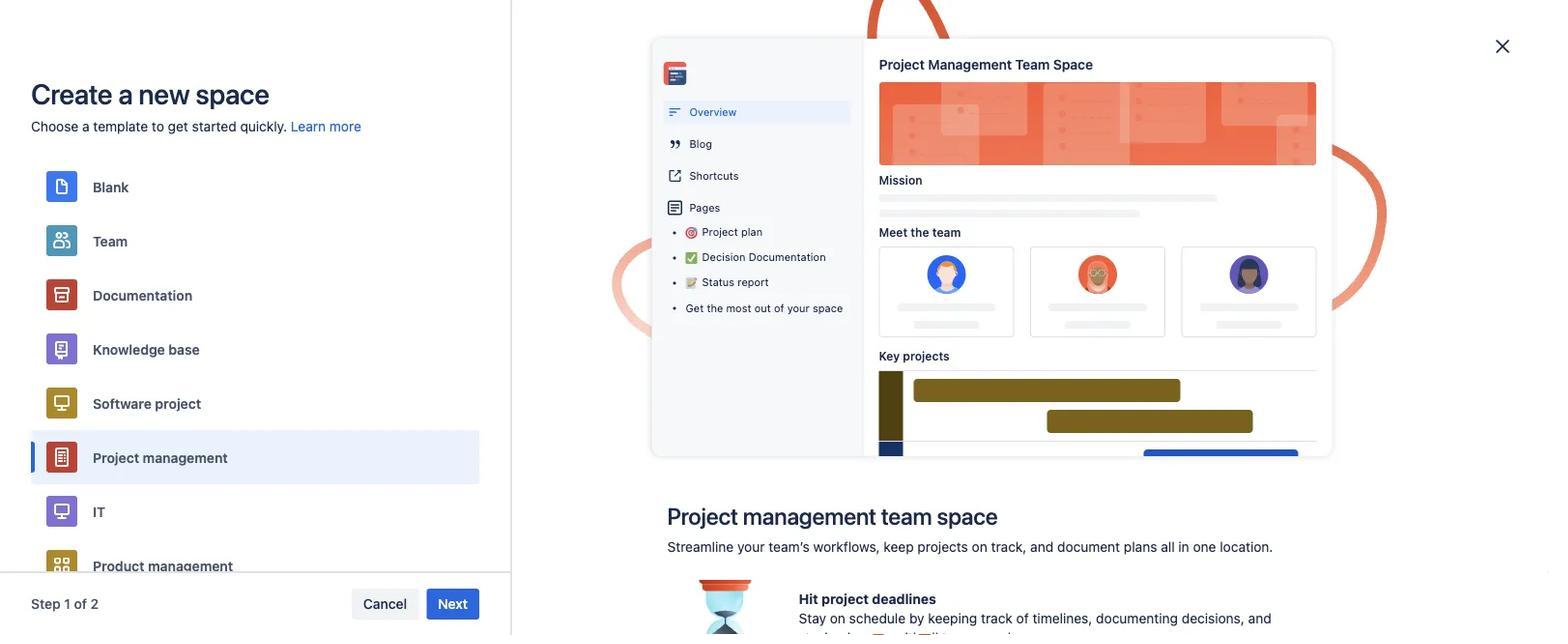 Task type: locate. For each thing, give the bounding box(es) containing it.
1 horizontal spatial on
[[972, 539, 988, 555]]

keeping
[[928, 610, 978, 626]]

create inside popup button
[[1111, 88, 1154, 104]]

project inside 'button'
[[155, 395, 201, 411]]

all right with at the bottom
[[925, 630, 939, 635]]

in left the "one"
[[1179, 539, 1190, 555]]

it
[[93, 503, 105, 519]]

more
[[330, 118, 361, 134]]

your spaces region
[[331, 144, 1218, 320]]

cancel
[[363, 596, 407, 612]]

staying
[[799, 630, 844, 635]]

1 horizontal spatial team
[[1016, 56, 1050, 72]]

project inside project management team space streamline your team's workflows, keep projects on track, and document plans all in one location.
[[667, 503, 738, 530]]

the right get
[[707, 302, 723, 315]]

banner
[[0, 0, 1550, 54]]

Filter by title field
[[353, 416, 519, 443]]

team
[[933, 225, 961, 239], [881, 503, 932, 530], [942, 630, 974, 635]]

team up keep at bottom right
[[881, 503, 932, 530]]

space down search icon
[[1169, 88, 1207, 104]]

1 vertical spatial and
[[1249, 610, 1272, 626]]

a inside create a space popup button
[[1158, 88, 1165, 104]]

team
[[1016, 56, 1050, 72], [93, 233, 128, 249]]

blank
[[93, 179, 129, 195]]

1 horizontal spatial create
[[757, 18, 799, 34]]

0 horizontal spatial your
[[738, 539, 765, 555]]

0 horizontal spatial in
[[848, 630, 859, 635]]

personal button
[[1082, 418, 1148, 443]]

communal
[[1008, 423, 1070, 438]]

:dart: image
[[686, 227, 697, 239], [686, 227, 697, 239]]

schedule
[[849, 610, 906, 626]]

project
[[155, 395, 201, 411], [822, 591, 869, 607]]

track,
[[991, 539, 1027, 555]]

team left space
[[1016, 56, 1050, 72]]

0 horizontal spatial all
[[925, 630, 939, 635]]

of up members.
[[1017, 610, 1029, 626]]

of
[[774, 302, 784, 315], [74, 596, 87, 612], [1017, 610, 1029, 626]]

create a new space choose a template to get started quickly. learn more
[[31, 77, 361, 134]]

2 vertical spatial management
[[148, 558, 233, 573]]

0 vertical spatial management
[[143, 449, 228, 465]]

archived button
[[1152, 418, 1218, 443]]

project down software
[[93, 449, 139, 465]]

hit project deadlines stay on schedule by keeping track of timelines, documenting decisions, and staying in sync with all team members.
[[799, 591, 1272, 635]]

members.
[[977, 630, 1039, 635]]

of right 1
[[74, 596, 87, 612]]

it button
[[31, 484, 479, 538]]

:pencil: image
[[686, 278, 697, 289]]

quickly.
[[240, 118, 287, 134]]

key projects
[[879, 349, 950, 363]]

get
[[168, 118, 188, 134]]

1 horizontal spatial all
[[1161, 539, 1175, 555]]

track
[[981, 610, 1013, 626]]

management up team's
[[743, 503, 877, 530]]

your
[[788, 302, 810, 315], [738, 539, 765, 555]]

template
[[93, 118, 148, 134]]

to
[[152, 118, 164, 134]]

project left management
[[879, 56, 925, 72]]

on inside project management team space streamline your team's workflows, keep projects on track, and document plans all in one location.
[[972, 539, 988, 555]]

all right plans
[[1161, 539, 1175, 555]]

your inside project management team space streamline your team's workflows, keep projects on track, and document plans all in one location.
[[738, 539, 765, 555]]

0 vertical spatial projects
[[903, 349, 950, 363]]

on
[[972, 539, 988, 555], [830, 610, 846, 626]]

create for space
[[1111, 88, 1154, 104]]

2 horizontal spatial a
[[1158, 88, 1165, 104]]

and inside project management team space streamline your team's workflows, keep projects on track, and document plans all in one location.
[[1031, 539, 1054, 555]]

1 vertical spatial team
[[881, 503, 932, 530]]

1 vertical spatial on
[[830, 610, 846, 626]]

0 vertical spatial team
[[933, 225, 961, 239]]

in inside project management team space streamline your team's workflows, keep projects on track, and document plans all in one location.
[[1179, 539, 1190, 555]]

0 horizontal spatial create
[[31, 77, 112, 110]]

your left team's
[[738, 539, 765, 555]]

team down keeping
[[942, 630, 974, 635]]

management
[[143, 449, 228, 465], [743, 503, 877, 530], [148, 558, 233, 573]]

of right out
[[774, 302, 784, 315]]

0 horizontal spatial project
[[155, 395, 201, 411]]

documentation up knowledge base
[[93, 287, 192, 303]]

streamline
[[667, 539, 734, 555]]

0 vertical spatial project
[[155, 395, 201, 411]]

team inside hit project deadlines stay on schedule by keeping track of timelines, documenting decisions, and staying in sync with all team members.
[[942, 630, 974, 635]]

0 vertical spatial on
[[972, 539, 988, 555]]

space right out
[[813, 302, 843, 315]]

management for project management
[[143, 449, 228, 465]]

1 horizontal spatial of
[[774, 302, 784, 315]]

your right out
[[788, 302, 810, 315]]

create for new
[[31, 77, 112, 110]]

team down blank
[[93, 233, 128, 249]]

1 vertical spatial in
[[848, 630, 859, 635]]

create
[[757, 18, 799, 34], [31, 77, 112, 110], [1111, 88, 1154, 104]]

key
[[879, 349, 900, 363]]

project up 'decision'
[[702, 226, 738, 238]]

get the most out of your space
[[686, 302, 843, 315]]

project right hit
[[822, 591, 869, 607]]

0 horizontal spatial the
[[707, 302, 723, 315]]

all spaces region
[[331, 346, 1218, 635]]

1 horizontal spatial documentation
[[749, 251, 826, 263]]

management inside the product management button
[[148, 558, 233, 573]]

0 horizontal spatial and
[[1031, 539, 1054, 555]]

0 vertical spatial all
[[1161, 539, 1175, 555]]

0 vertical spatial and
[[1031, 539, 1054, 555]]

projects right keep at bottom right
[[918, 539, 968, 555]]

and
[[1031, 539, 1054, 555], [1249, 610, 1272, 626]]

and right track,
[[1031, 539, 1054, 555]]

2 horizontal spatial create
[[1111, 88, 1154, 104]]

jhgcxhj link
[[689, 183, 860, 305]]

and right decisions,
[[1249, 610, 1272, 626]]

0 vertical spatial your
[[788, 302, 810, 315]]

1 vertical spatial the
[[707, 302, 723, 315]]

broken magnifying glass image
[[710, 485, 840, 635]]

1 vertical spatial documentation
[[93, 287, 192, 303]]

create inside create a new space choose a template to get started quickly. learn more
[[31, 77, 112, 110]]

decision
[[702, 251, 746, 263]]

project management
[[93, 449, 228, 465]]

team inside project management team space streamline your team's workflows, keep projects on track, and document plans all in one location.
[[881, 503, 932, 530]]

the for most
[[707, 302, 723, 315]]

management inside 'project management' button
[[143, 449, 228, 465]]

1 horizontal spatial in
[[1179, 539, 1190, 555]]

product management button
[[31, 538, 479, 593]]

status report
[[702, 276, 769, 289]]

search image
[[1190, 19, 1205, 34]]

0 vertical spatial documentation
[[749, 251, 826, 263]]

projects
[[903, 349, 950, 363], [918, 539, 968, 555]]

0 horizontal spatial of
[[74, 596, 87, 612]]

1 vertical spatial team
[[93, 233, 128, 249]]

invite
[[640, 18, 675, 34]]

1 horizontal spatial and
[[1249, 610, 1272, 626]]

product
[[93, 558, 145, 573]]

1 vertical spatial project
[[822, 591, 869, 607]]

space
[[196, 77, 269, 110], [1169, 88, 1207, 104], [578, 260, 615, 276], [813, 302, 843, 315], [937, 503, 998, 530]]

:white_check_mark: image
[[686, 252, 697, 264]]

timelines,
[[1033, 610, 1093, 626]]

open image
[[636, 418, 659, 441]]

with
[[895, 630, 921, 635]]

space right first
[[578, 260, 615, 276]]

team right meet
[[933, 225, 961, 239]]

0 horizontal spatial on
[[830, 610, 846, 626]]

management inside project management team space streamline your team's workflows, keep projects on track, and document plans all in one location.
[[743, 503, 877, 530]]

on up staying
[[830, 610, 846, 626]]

create inside banner
[[757, 18, 799, 34]]

1 vertical spatial your
[[738, 539, 765, 555]]

project inside button
[[93, 449, 139, 465]]

project
[[879, 56, 925, 72], [702, 226, 738, 238], [93, 449, 139, 465], [667, 503, 738, 530]]

watching button
[[863, 418, 933, 443]]

1
[[64, 596, 70, 612]]

1 horizontal spatial project
[[822, 591, 869, 607]]

0 horizontal spatial documentation
[[93, 287, 192, 303]]

project down base
[[155, 395, 201, 411]]

most
[[726, 302, 752, 315]]

0 horizontal spatial team
[[93, 233, 128, 249]]

1 vertical spatial projects
[[918, 539, 968, 555]]

project inside hit project deadlines stay on schedule by keeping track of timelines, documenting decisions, and staying in sync with all team members.
[[822, 591, 869, 607]]

space up started
[[196, 77, 269, 110]]

status
[[702, 276, 735, 289]]

team for management
[[881, 503, 932, 530]]

management for project management team space streamline your team's workflows, keep projects on track, and document plans all in one location.
[[743, 503, 877, 530]]

1 horizontal spatial a
[[118, 77, 133, 110]]

in
[[1179, 539, 1190, 555], [848, 630, 859, 635]]

space inside region
[[578, 260, 615, 276]]

project for software
[[155, 395, 201, 411]]

decisions,
[[1182, 610, 1245, 626]]

on left track,
[[972, 539, 988, 555]]

the
[[911, 225, 929, 239], [707, 302, 723, 315]]

0 vertical spatial team
[[1016, 56, 1050, 72]]

the right meet
[[911, 225, 929, 239]]

1 horizontal spatial the
[[911, 225, 929, 239]]

management down software project
[[143, 449, 228, 465]]

new
[[139, 77, 190, 110]]

projects right key
[[903, 349, 950, 363]]

in left sync
[[848, 630, 859, 635]]

knowledge base
[[93, 341, 200, 357]]

space up track,
[[937, 503, 998, 530]]

2 horizontal spatial of
[[1017, 610, 1029, 626]]

next
[[438, 596, 468, 612]]

documentation up report on the left of page
[[749, 251, 826, 263]]

project up streamline
[[667, 503, 738, 530]]

plan
[[741, 226, 763, 238]]

0 vertical spatial in
[[1179, 539, 1190, 555]]

keep
[[884, 539, 914, 555]]

1 horizontal spatial your
[[788, 302, 810, 315]]

1 vertical spatial all
[[925, 630, 939, 635]]

space inside project management team space streamline your team's workflows, keep projects on track, and document plans all in one location.
[[937, 503, 998, 530]]

management right product in the bottom left of the page
[[148, 558, 233, 573]]

learn more link
[[291, 117, 361, 136]]

software project button
[[31, 376, 479, 430]]

2 vertical spatial team
[[942, 630, 974, 635]]

0 vertical spatial the
[[911, 225, 929, 239]]

1 vertical spatial management
[[743, 503, 877, 530]]

location.
[[1220, 539, 1274, 555]]



Task type: vqa. For each thing, say whether or not it's contained in the screenshot.
the information
no



Task type: describe. For each thing, give the bounding box(es) containing it.
management for product management
[[148, 558, 233, 573]]

team inside button
[[93, 233, 128, 249]]

step 1 of 2
[[31, 596, 99, 612]]

knowledge
[[93, 341, 165, 357]]

by
[[910, 610, 925, 626]]

meet
[[879, 225, 908, 239]]

space inside create a new space choose a template to get started quickly. learn more
[[196, 77, 269, 110]]

create link
[[745, 11, 811, 42]]

blog
[[690, 137, 712, 150]]

out
[[755, 302, 771, 315]]

team button
[[31, 214, 479, 268]]

decision documentation
[[702, 251, 826, 263]]

space inside popup button
[[1169, 88, 1207, 104]]

create a space button
[[1100, 81, 1218, 112]]

of inside hit project deadlines stay on schedule by keeping track of timelines, documenting decisions, and staying in sync with all team members.
[[1017, 610, 1029, 626]]

invite people button
[[628, 11, 733, 42]]

project management team space
[[879, 56, 1093, 72]]

0 horizontal spatial a
[[82, 118, 90, 134]]

documentation inside button
[[93, 287, 192, 303]]

stay
[[799, 610, 826, 626]]

hit
[[799, 591, 818, 607]]

a for space
[[1158, 88, 1165, 104]]

documentation button
[[31, 268, 479, 322]]

team's
[[769, 539, 810, 555]]

Search field
[[1182, 11, 1376, 42]]

choose
[[31, 118, 79, 134]]

watching
[[871, 423, 926, 438]]

my
[[527, 260, 546, 276]]

projects inside project management team space streamline your team's workflows, keep projects on track, and document plans all in one location.
[[918, 539, 968, 555]]

management
[[928, 56, 1012, 72]]

close image
[[1492, 35, 1515, 58]]

next button
[[427, 589, 479, 620]]

software project
[[93, 395, 201, 411]]

report
[[738, 276, 769, 289]]

project plan
[[702, 226, 763, 238]]

cancel button
[[352, 589, 419, 620]]

project for project management
[[93, 449, 139, 465]]

software
[[93, 395, 152, 411]]

documenting
[[1096, 610, 1178, 626]]

project for project management team space
[[879, 56, 925, 72]]

banner containing invite people
[[0, 0, 1550, 54]]

communal button
[[1000, 418, 1078, 443]]

invite people
[[640, 18, 722, 34]]

sync
[[862, 630, 891, 635]]

your for management
[[738, 539, 765, 555]]

workflows,
[[814, 539, 880, 555]]

people
[[678, 18, 722, 34]]

starred image
[[644, 232, 667, 255]]

project management team space streamline your team's workflows, keep projects on track, and document plans all in one location.
[[667, 503, 1274, 555]]

step
[[31, 596, 61, 612]]

jhgcxhj
[[706, 260, 750, 276]]

first
[[550, 260, 574, 276]]

project for project management team space streamline your team's workflows, keep projects on track, and document plans all in one location.
[[667, 503, 738, 530]]

deadlines
[[872, 591, 937, 607]]

product management
[[93, 558, 233, 573]]

your for the
[[788, 302, 810, 315]]

blank button
[[31, 160, 479, 214]]

mission
[[879, 173, 923, 187]]

all inside hit project deadlines stay on schedule by keeping track of timelines, documenting decisions, and staying in sync with all team members.
[[925, 630, 939, 635]]

space
[[1053, 56, 1093, 72]]

started
[[192, 118, 237, 134]]

get
[[686, 302, 704, 315]]

project for project plan
[[702, 226, 738, 238]]

:pencil: image
[[686, 278, 697, 289]]

shortcuts
[[690, 169, 739, 182]]

and inside hit project deadlines stay on schedule by keeping track of timelines, documenting decisions, and staying in sync with all team members.
[[1249, 610, 1272, 626]]

overview
[[690, 106, 737, 118]]

search image
[[333, 416, 353, 440]]

base
[[169, 341, 200, 357]]

project for hit
[[822, 591, 869, 607]]

the for team
[[911, 225, 929, 239]]

create a space
[[1111, 88, 1207, 104]]

my first space
[[527, 260, 615, 276]]

on inside hit project deadlines stay on schedule by keeping track of timelines, documenting decisions, and staying in sync with all team members.
[[830, 610, 846, 626]]

create a new space dialog
[[0, 0, 1550, 635]]

archived
[[1159, 423, 1211, 438]]

knowledge base button
[[31, 322, 479, 376]]

all inside project management team space streamline your team's workflows, keep projects on track, and document plans all in one location.
[[1161, 539, 1175, 555]]

document
[[1058, 539, 1120, 555]]

plans
[[1124, 539, 1158, 555]]

my first space link
[[511, 183, 682, 305]]

personal
[[1089, 423, 1140, 438]]

in inside hit project deadlines stay on schedule by keeping track of timelines, documenting decisions, and staying in sync with all team members.
[[848, 630, 859, 635]]

team for the
[[933, 225, 961, 239]]

a for new
[[118, 77, 133, 110]]

one
[[1193, 539, 1217, 555]]

2
[[91, 596, 99, 612]]

:white_check_mark: image
[[686, 252, 697, 264]]

pages
[[690, 201, 721, 214]]



